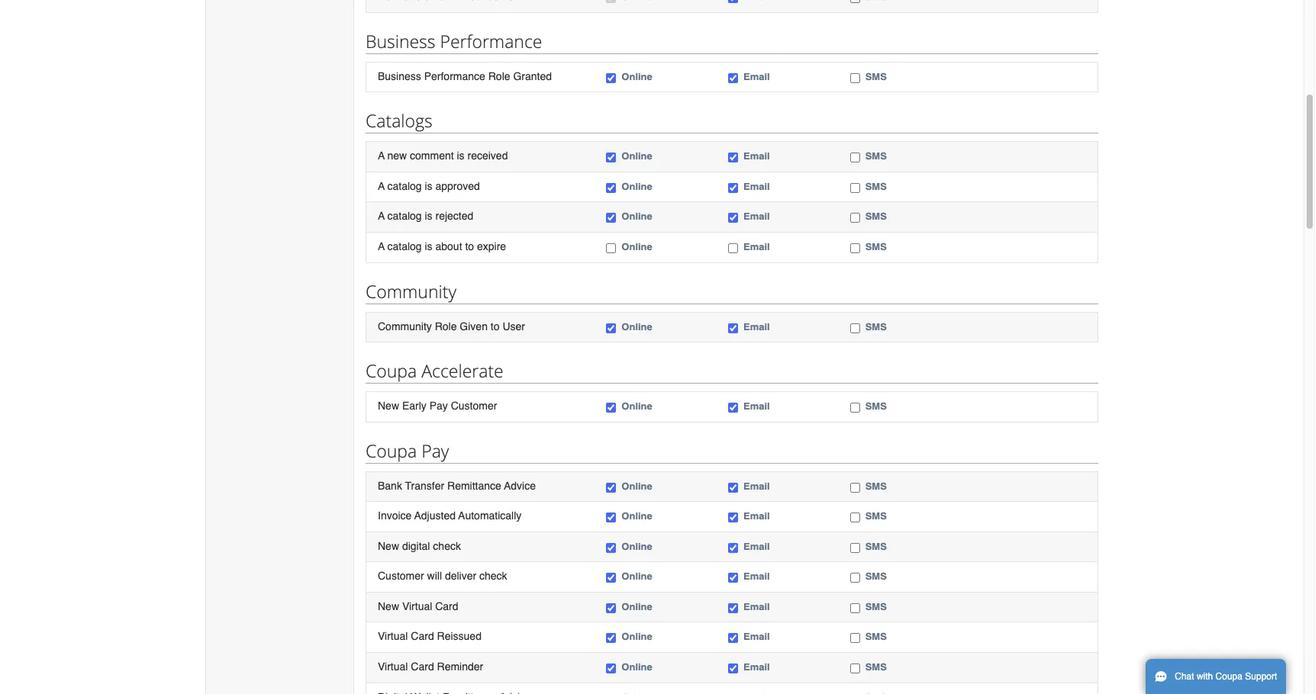 Task type: vqa. For each thing, say whether or not it's contained in the screenshot.
'and'
no



Task type: describe. For each thing, give the bounding box(es) containing it.
online for new virtual card
[[622, 601, 653, 613]]

deliver
[[445, 570, 476, 583]]

catalog for a catalog is rejected
[[387, 210, 422, 222]]

email for business performance role granted
[[743, 71, 770, 82]]

online for bank transfer remittance advice
[[622, 481, 653, 492]]

about
[[435, 240, 462, 253]]

a catalog is about to expire
[[378, 240, 506, 253]]

email for a catalog is approved
[[743, 181, 770, 192]]

online for new early pay customer
[[622, 401, 653, 412]]

advice
[[504, 480, 536, 492]]

email for virtual card reissued
[[743, 632, 770, 643]]

coupa inside button
[[1216, 672, 1243, 682]]

is for approved
[[425, 180, 433, 192]]

sms for community role given to user
[[865, 321, 887, 332]]

sms for virtual card reminder
[[865, 662, 887, 673]]

a for a catalog is approved
[[378, 180, 385, 192]]

online for a catalog is about to expire
[[622, 241, 653, 253]]

a catalog is approved
[[378, 180, 480, 192]]

coupa for coupa pay
[[366, 439, 417, 463]]

email for virtual card reminder
[[743, 662, 770, 673]]

virtual card reminder
[[378, 661, 483, 673]]

virtual for virtual card reissued
[[378, 631, 408, 643]]

sms for virtual card reissued
[[865, 632, 887, 643]]

0 vertical spatial check
[[433, 540, 461, 552]]

invoice
[[378, 510, 412, 522]]

email for new early pay customer
[[743, 401, 770, 412]]

is for about
[[425, 240, 433, 253]]

new for new virtual card
[[378, 601, 399, 613]]

new early pay customer
[[378, 400, 497, 412]]

community role given to user
[[378, 320, 525, 332]]

is left received
[[457, 150, 465, 162]]

sms for new early pay customer
[[865, 401, 887, 412]]

user
[[503, 320, 525, 332]]

given
[[460, 320, 488, 332]]

granted
[[513, 70, 552, 82]]

sms for new digital check
[[865, 541, 887, 552]]

email for bank transfer remittance advice
[[743, 481, 770, 492]]

sms for a catalog is approved
[[865, 181, 887, 192]]

0 vertical spatial virtual
[[402, 601, 432, 613]]

0 horizontal spatial role
[[435, 320, 457, 332]]

approved
[[435, 180, 480, 192]]

reminder
[[437, 661, 483, 673]]

reissued
[[437, 631, 482, 643]]

online for a new comment is received
[[622, 151, 653, 162]]

email for a new comment is received
[[743, 151, 770, 162]]

email for a catalog is rejected
[[743, 211, 770, 222]]

with
[[1197, 672, 1213, 682]]

is for rejected
[[425, 210, 433, 222]]

online for business performance role granted
[[622, 71, 653, 82]]

virtual for virtual card reminder
[[378, 661, 408, 673]]

catalogs
[[366, 109, 433, 133]]

email for a catalog is about to expire
[[743, 241, 770, 253]]

1 horizontal spatial role
[[488, 70, 510, 82]]

coupa accelerate
[[366, 359, 504, 383]]

online for a catalog is approved
[[622, 181, 653, 192]]

customer will deliver check
[[378, 570, 507, 583]]

will
[[427, 570, 442, 583]]

automatically
[[458, 510, 522, 522]]

email for invoice adjusted automatically
[[743, 511, 770, 522]]

0 vertical spatial customer
[[451, 400, 497, 412]]

virtual card reissued
[[378, 631, 482, 643]]

business performance role granted
[[378, 70, 552, 82]]

email for community role given to user
[[743, 321, 770, 332]]

card for reminder
[[411, 661, 434, 673]]

sms for customer will deliver check
[[865, 571, 887, 583]]

invoice adjusted automatically
[[378, 510, 522, 522]]

card for reissued
[[411, 631, 434, 643]]

a for a new comment is received
[[378, 150, 385, 162]]

online for invoice adjusted automatically
[[622, 511, 653, 522]]

business for business performance role granted
[[378, 70, 421, 82]]



Task type: locate. For each thing, give the bounding box(es) containing it.
remittance
[[447, 480, 501, 492]]

a
[[378, 150, 385, 162], [378, 180, 385, 192], [378, 210, 385, 222], [378, 240, 385, 253]]

sms for invoice adjusted automatically
[[865, 511, 887, 522]]

7 sms from the top
[[865, 401, 887, 412]]

email for new virtual card
[[743, 601, 770, 613]]

coupa right 'with'
[[1216, 672, 1243, 682]]

5 online from the top
[[622, 241, 653, 253]]

6 online from the top
[[622, 321, 653, 332]]

13 sms from the top
[[865, 632, 887, 643]]

is left approved
[[425, 180, 433, 192]]

0 vertical spatial role
[[488, 70, 510, 82]]

community for community
[[366, 279, 456, 303]]

customer
[[451, 400, 497, 412], [378, 570, 424, 583]]

2 vertical spatial card
[[411, 661, 434, 673]]

9 sms from the top
[[865, 511, 887, 522]]

digital
[[402, 540, 430, 552]]

chat with coupa support button
[[1146, 660, 1287, 695]]

is left rejected
[[425, 210, 433, 222]]

sms for a new comment is received
[[865, 151, 887, 162]]

12 online from the top
[[622, 601, 653, 613]]

1 catalog from the top
[[387, 180, 422, 192]]

to right about in the left of the page
[[465, 240, 474, 253]]

is left about in the left of the page
[[425, 240, 433, 253]]

online for community role given to user
[[622, 321, 653, 332]]

10 email from the top
[[743, 541, 770, 552]]

7 email from the top
[[743, 401, 770, 412]]

role left granted
[[488, 70, 510, 82]]

coupa pay
[[366, 439, 449, 463]]

virtual
[[402, 601, 432, 613], [378, 631, 408, 643], [378, 661, 408, 673]]

a down a catalog is rejected
[[378, 240, 385, 253]]

4 email from the top
[[743, 211, 770, 222]]

1 new from the top
[[378, 400, 399, 412]]

2 vertical spatial catalog
[[387, 240, 422, 253]]

4 a from the top
[[378, 240, 385, 253]]

community up community role given to user
[[366, 279, 456, 303]]

bank
[[378, 480, 402, 492]]

adjusted
[[414, 510, 456, 522]]

8 email from the top
[[743, 481, 770, 492]]

3 catalog from the top
[[387, 240, 422, 253]]

0 vertical spatial business
[[366, 29, 436, 53]]

role
[[488, 70, 510, 82], [435, 320, 457, 332]]

check
[[433, 540, 461, 552], [479, 570, 507, 583]]

4 online from the top
[[622, 211, 653, 222]]

14 online from the top
[[622, 662, 653, 673]]

1 email from the top
[[743, 71, 770, 82]]

a for a catalog is about to expire
[[378, 240, 385, 253]]

12 email from the top
[[743, 601, 770, 613]]

9 email from the top
[[743, 511, 770, 522]]

check right the deliver
[[479, 570, 507, 583]]

8 sms from the top
[[865, 481, 887, 492]]

6 sms from the top
[[865, 321, 887, 332]]

email for new digital check
[[743, 541, 770, 552]]

0 horizontal spatial to
[[465, 240, 474, 253]]

online for virtual card reminder
[[622, 662, 653, 673]]

business for business performance
[[366, 29, 436, 53]]

coupa up early
[[366, 359, 417, 383]]

card
[[435, 601, 458, 613], [411, 631, 434, 643], [411, 661, 434, 673]]

sms for a catalog is about to expire
[[865, 241, 887, 253]]

1 vertical spatial coupa
[[366, 439, 417, 463]]

email
[[743, 71, 770, 82], [743, 151, 770, 162], [743, 181, 770, 192], [743, 211, 770, 222], [743, 241, 770, 253], [743, 321, 770, 332], [743, 401, 770, 412], [743, 481, 770, 492], [743, 511, 770, 522], [743, 541, 770, 552], [743, 571, 770, 583], [743, 601, 770, 613], [743, 632, 770, 643], [743, 662, 770, 673]]

1 vertical spatial business
[[378, 70, 421, 82]]

business
[[366, 29, 436, 53], [378, 70, 421, 82]]

0 vertical spatial new
[[378, 400, 399, 412]]

new up virtual card reissued
[[378, 601, 399, 613]]

coupa for coupa accelerate
[[366, 359, 417, 383]]

catalog for a catalog is approved
[[387, 180, 422, 192]]

catalog for a catalog is about to expire
[[387, 240, 422, 253]]

to left user
[[491, 320, 500, 332]]

online for customer will deliver check
[[622, 571, 653, 583]]

sms for bank transfer remittance advice
[[865, 481, 887, 492]]

performance down business performance
[[424, 70, 485, 82]]

1 vertical spatial new
[[378, 540, 399, 552]]

1 vertical spatial community
[[378, 320, 432, 332]]

comment
[[410, 150, 454, 162]]

2 sms from the top
[[865, 151, 887, 162]]

2 vertical spatial virtual
[[378, 661, 408, 673]]

1 horizontal spatial to
[[491, 320, 500, 332]]

7 online from the top
[[622, 401, 653, 412]]

2 vertical spatial new
[[378, 601, 399, 613]]

2 online from the top
[[622, 151, 653, 162]]

new
[[387, 150, 407, 162]]

13 online from the top
[[622, 632, 653, 643]]

community
[[366, 279, 456, 303], [378, 320, 432, 332]]

performance for business performance
[[440, 29, 542, 53]]

online
[[622, 71, 653, 82], [622, 151, 653, 162], [622, 181, 653, 192], [622, 211, 653, 222], [622, 241, 653, 253], [622, 321, 653, 332], [622, 401, 653, 412], [622, 481, 653, 492], [622, 511, 653, 522], [622, 541, 653, 552], [622, 571, 653, 583], [622, 601, 653, 613], [622, 632, 653, 643], [622, 662, 653, 673]]

catalog down a catalog is rejected
[[387, 240, 422, 253]]

rejected
[[435, 210, 474, 222]]

a down a catalog is approved
[[378, 210, 385, 222]]

sms for new virtual card
[[865, 601, 887, 613]]

received
[[468, 150, 508, 162]]

1 sms from the top
[[865, 71, 887, 82]]

12 sms from the top
[[865, 601, 887, 613]]

new for new early pay customer
[[378, 400, 399, 412]]

new left digital
[[378, 540, 399, 552]]

email for customer will deliver check
[[743, 571, 770, 583]]

virtual down new virtual card at bottom left
[[378, 631, 408, 643]]

0 horizontal spatial customer
[[378, 570, 424, 583]]

catalog
[[387, 180, 422, 192], [387, 210, 422, 222], [387, 240, 422, 253]]

5 sms from the top
[[865, 241, 887, 253]]

virtual down virtual card reissued
[[378, 661, 408, 673]]

performance for business performance role granted
[[424, 70, 485, 82]]

business performance
[[366, 29, 542, 53]]

new virtual card
[[378, 601, 458, 613]]

chat
[[1175, 672, 1194, 682]]

is
[[457, 150, 465, 162], [425, 180, 433, 192], [425, 210, 433, 222], [425, 240, 433, 253]]

performance
[[440, 29, 542, 53], [424, 70, 485, 82]]

online for virtual card reissued
[[622, 632, 653, 643]]

a new comment is received
[[378, 150, 508, 162]]

customer down accelerate
[[451, 400, 497, 412]]

customer left will
[[378, 570, 424, 583]]

sms for business performance role granted
[[865, 71, 887, 82]]

10 online from the top
[[622, 541, 653, 552]]

coupa up bank
[[366, 439, 417, 463]]

14 sms from the top
[[865, 662, 887, 673]]

10 sms from the top
[[865, 541, 887, 552]]

1 online from the top
[[622, 71, 653, 82]]

0 vertical spatial coupa
[[366, 359, 417, 383]]

1 horizontal spatial customer
[[451, 400, 497, 412]]

1 horizontal spatial check
[[479, 570, 507, 583]]

sms
[[865, 71, 887, 82], [865, 151, 887, 162], [865, 181, 887, 192], [865, 211, 887, 222], [865, 241, 887, 253], [865, 321, 887, 332], [865, 401, 887, 412], [865, 481, 887, 492], [865, 511, 887, 522], [865, 541, 887, 552], [865, 571, 887, 583], [865, 601, 887, 613], [865, 632, 887, 643], [865, 662, 887, 673]]

1 vertical spatial to
[[491, 320, 500, 332]]

new
[[378, 400, 399, 412], [378, 540, 399, 552], [378, 601, 399, 613]]

online for new digital check
[[622, 541, 653, 552]]

5 email from the top
[[743, 241, 770, 253]]

community up coupa accelerate
[[378, 320, 432, 332]]

catalog down new
[[387, 180, 422, 192]]

1 vertical spatial catalog
[[387, 210, 422, 222]]

2 vertical spatial coupa
[[1216, 672, 1243, 682]]

business up catalogs
[[378, 70, 421, 82]]

2 email from the top
[[743, 151, 770, 162]]

2 new from the top
[[378, 540, 399, 552]]

0 vertical spatial performance
[[440, 29, 542, 53]]

business up business performance role granted
[[366, 29, 436, 53]]

0 horizontal spatial check
[[433, 540, 461, 552]]

a for a catalog is rejected
[[378, 210, 385, 222]]

coupa
[[366, 359, 417, 383], [366, 439, 417, 463], [1216, 672, 1243, 682]]

None checkbox
[[728, 0, 738, 3], [850, 0, 860, 3], [606, 73, 616, 83], [728, 73, 738, 83], [850, 73, 860, 83], [606, 153, 616, 163], [728, 153, 738, 163], [728, 183, 738, 193], [606, 213, 616, 223], [728, 213, 738, 223], [606, 243, 616, 253], [728, 243, 738, 253], [850, 323, 860, 333], [606, 403, 616, 413], [606, 483, 616, 493], [850, 483, 860, 493], [606, 513, 616, 523], [850, 513, 860, 523], [606, 543, 616, 553], [728, 543, 738, 553], [850, 543, 860, 553], [606, 574, 616, 583], [728, 574, 738, 583], [850, 574, 860, 583], [728, 634, 738, 644], [850, 634, 860, 644], [850, 664, 860, 674], [728, 0, 738, 3], [850, 0, 860, 3], [606, 73, 616, 83], [728, 73, 738, 83], [850, 73, 860, 83], [606, 153, 616, 163], [728, 153, 738, 163], [728, 183, 738, 193], [606, 213, 616, 223], [728, 213, 738, 223], [606, 243, 616, 253], [728, 243, 738, 253], [850, 323, 860, 333], [606, 403, 616, 413], [606, 483, 616, 493], [850, 483, 860, 493], [606, 513, 616, 523], [850, 513, 860, 523], [606, 543, 616, 553], [728, 543, 738, 553], [850, 543, 860, 553], [606, 574, 616, 583], [728, 574, 738, 583], [850, 574, 860, 583], [728, 634, 738, 644], [850, 634, 860, 644], [850, 664, 860, 674]]

to
[[465, 240, 474, 253], [491, 320, 500, 332]]

transfer
[[405, 480, 444, 492]]

1 vertical spatial virtual
[[378, 631, 408, 643]]

a left new
[[378, 150, 385, 162]]

3 email from the top
[[743, 181, 770, 192]]

card down virtual card reissued
[[411, 661, 434, 673]]

new for new digital check
[[378, 540, 399, 552]]

13 email from the top
[[743, 632, 770, 643]]

sms for a catalog is rejected
[[865, 211, 887, 222]]

virtual up virtual card reissued
[[402, 601, 432, 613]]

catalog down a catalog is approved
[[387, 210, 422, 222]]

expire
[[477, 240, 506, 253]]

chat with coupa support
[[1175, 672, 1277, 682]]

1 vertical spatial customer
[[378, 570, 424, 583]]

check down invoice adjusted automatically
[[433, 540, 461, 552]]

online for a catalog is rejected
[[622, 211, 653, 222]]

3 a from the top
[[378, 210, 385, 222]]

None checkbox
[[606, 0, 616, 3], [850, 153, 860, 163], [606, 183, 616, 193], [850, 183, 860, 193], [850, 213, 860, 223], [850, 243, 860, 253], [606, 323, 616, 333], [728, 323, 738, 333], [728, 403, 738, 413], [850, 403, 860, 413], [728, 483, 738, 493], [728, 513, 738, 523], [606, 604, 616, 614], [728, 604, 738, 614], [850, 604, 860, 614], [606, 634, 616, 644], [606, 664, 616, 674], [728, 664, 738, 674], [606, 0, 616, 3], [850, 153, 860, 163], [606, 183, 616, 193], [850, 183, 860, 193], [850, 213, 860, 223], [850, 243, 860, 253], [606, 323, 616, 333], [728, 323, 738, 333], [728, 403, 738, 413], [850, 403, 860, 413], [728, 483, 738, 493], [728, 513, 738, 523], [606, 604, 616, 614], [728, 604, 738, 614], [850, 604, 860, 614], [606, 634, 616, 644], [606, 664, 616, 674], [728, 664, 738, 674]]

1 vertical spatial role
[[435, 320, 457, 332]]

0 vertical spatial catalog
[[387, 180, 422, 192]]

new left early
[[378, 400, 399, 412]]

accelerate
[[422, 359, 504, 383]]

a catalog is rejected
[[378, 210, 474, 222]]

11 sms from the top
[[865, 571, 887, 583]]

pay up the transfer at the left of the page
[[422, 439, 449, 463]]

pay right early
[[430, 400, 448, 412]]

11 email from the top
[[743, 571, 770, 583]]

0 vertical spatial pay
[[430, 400, 448, 412]]

11 online from the top
[[622, 571, 653, 583]]

0 vertical spatial card
[[435, 601, 458, 613]]

card down the customer will deliver check
[[435, 601, 458, 613]]

1 vertical spatial pay
[[422, 439, 449, 463]]

3 new from the top
[[378, 601, 399, 613]]

2 catalog from the top
[[387, 210, 422, 222]]

1 vertical spatial card
[[411, 631, 434, 643]]

early
[[402, 400, 427, 412]]

3 sms from the top
[[865, 181, 887, 192]]

bank transfer remittance advice
[[378, 480, 536, 492]]

1 a from the top
[[378, 150, 385, 162]]

4 sms from the top
[[865, 211, 887, 222]]

new digital check
[[378, 540, 461, 552]]

1 vertical spatial check
[[479, 570, 507, 583]]

9 online from the top
[[622, 511, 653, 522]]

support
[[1245, 672, 1277, 682]]

0 vertical spatial to
[[465, 240, 474, 253]]

14 email from the top
[[743, 662, 770, 673]]

role left given
[[435, 320, 457, 332]]

6 email from the top
[[743, 321, 770, 332]]

performance up business performance role granted
[[440, 29, 542, 53]]

1 vertical spatial performance
[[424, 70, 485, 82]]

3 online from the top
[[622, 181, 653, 192]]

a up a catalog is rejected
[[378, 180, 385, 192]]

community for community role given to user
[[378, 320, 432, 332]]

8 online from the top
[[622, 481, 653, 492]]

card down new virtual card at bottom left
[[411, 631, 434, 643]]

2 a from the top
[[378, 180, 385, 192]]

0 vertical spatial community
[[366, 279, 456, 303]]

pay
[[430, 400, 448, 412], [422, 439, 449, 463]]



